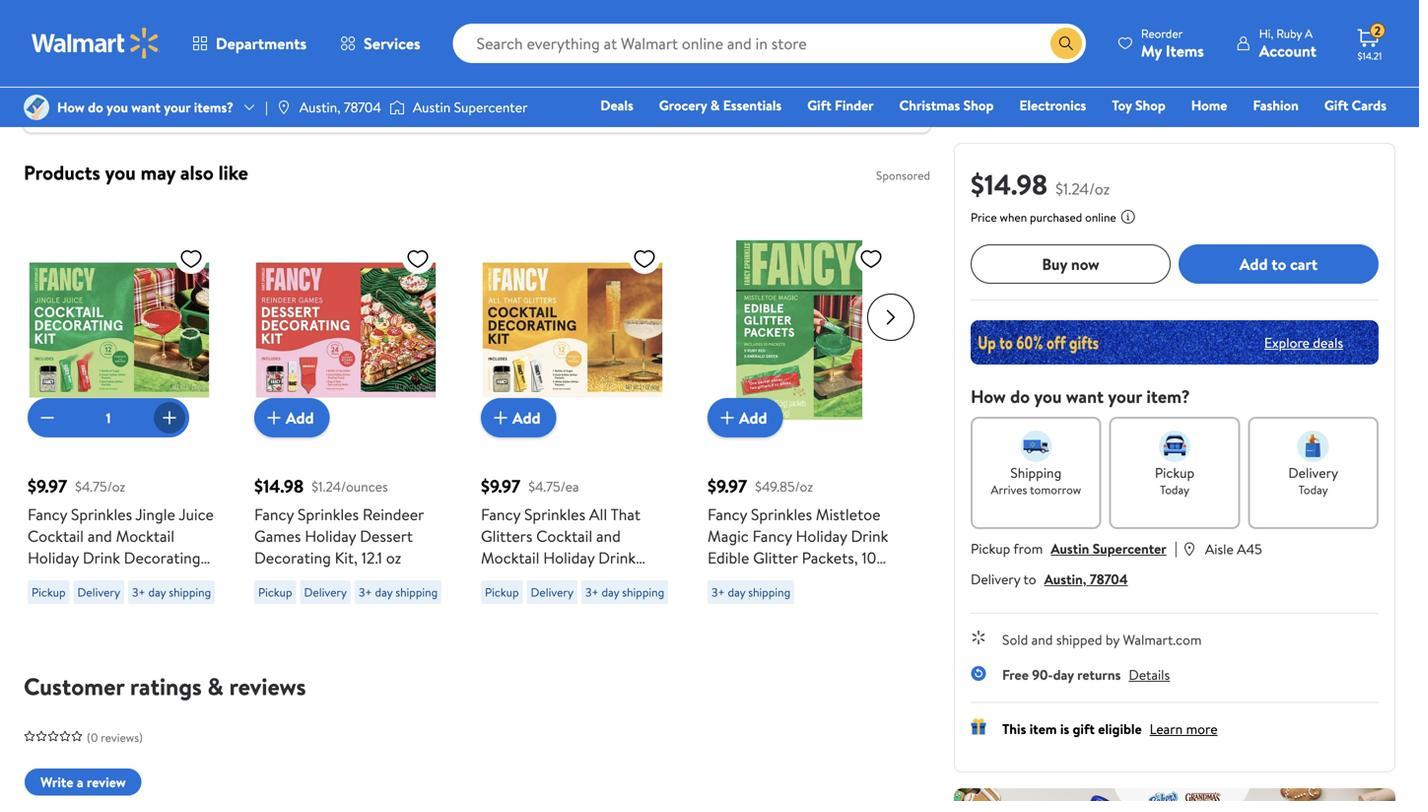 Task type: vqa. For each thing, say whether or not it's contained in the screenshot.
the Tires within the COKER TIRES link
no



Task type: describe. For each thing, give the bounding box(es) containing it.
0 vertical spatial reviews
[[229, 670, 306, 704]]

christmas shop
[[900, 96, 994, 115]]

0 horizontal spatial austin
[[413, 98, 451, 117]]

this
[[1003, 720, 1027, 739]]

by
[[1106, 631, 1120, 650]]

debit
[[1269, 123, 1303, 142]]

decorating inside $14.98 $1.24/ounces fancy sprinkles reindeer games holiday dessert decorating kit, 12.1 oz
[[254, 547, 331, 569]]

grocery & essentials
[[659, 96, 782, 115]]

learn more button
[[1150, 720, 1218, 739]]

intent image for shipping image
[[1021, 431, 1052, 462]]

oz inside $9.97 $4.75/ea fancy sprinkles all that glitters cocktail and mocktail holiday drink decorating kit, 2.1 oz
[[608, 569, 623, 591]]

write a review link
[[24, 768, 143, 797]]

5%
[[239, 87, 259, 108]]

all
[[590, 504, 608, 526]]

christmas shop link
[[891, 95, 1003, 116]]

returns
[[1078, 666, 1121, 685]]

3+ day shipping for oz
[[359, 584, 438, 601]]

when
[[1000, 209, 1028, 226]]

kit, inside $14.98 $1.24/ounces fancy sprinkles reindeer games holiday dessert decorating kit, 12.1 oz
[[335, 547, 358, 569]]

delivery down 'from'
[[971, 570, 1021, 589]]

shipping for fancy sprinkles jingle juice cocktail and mocktail holiday drink decorating kit, 2.1 oz
[[169, 584, 211, 601]]

and inside $9.97 $4.75/ea fancy sprinkles all that glitters cocktail and mocktail holiday drink decorating kit, 2.1 oz
[[597, 526, 621, 547]]

customer ratings & reviews
[[24, 670, 306, 704]]

$14.98 $1.24/oz
[[971, 165, 1111, 204]]

drink inside $9.97 $49.85/oz fancy sprinkles mistletoe magic fancy holiday drink edible glitter packets, 10 count 3+ day shipping
[[851, 526, 889, 547]]

pickup inside pickup from austin supercenter |
[[971, 539, 1011, 559]]

90-
[[1033, 666, 1054, 685]]

today for pickup
[[1160, 482, 1190, 498]]

toy
[[1113, 96, 1133, 115]]

today for delivery
[[1299, 482, 1329, 498]]

dessert
[[360, 526, 413, 547]]

items?
[[194, 98, 234, 117]]

2.1 inside the $9.97 $4.75/oz fancy sprinkles jingle juice cocktail and mocktail holiday drink decorating kit, 2.1 oz
[[54, 569, 70, 591]]

grocery
[[659, 96, 707, 115]]

intent image for pickup image
[[1160, 431, 1191, 462]]

fancy sprinkles all that glitters cocktail and mocktail holiday drink decorating kit, 2.1 oz image
[[481, 239, 665, 422]]

aisle
[[1206, 540, 1234, 559]]

10
[[862, 547, 877, 569]]

pickup down intent image for pickup
[[1155, 463, 1195, 483]]

want for items?
[[131, 98, 161, 117]]

hi,
[[1260, 25, 1274, 42]]

kit, inside $9.97 $4.75/ea fancy sprinkles all that glitters cocktail and mocktail holiday drink decorating kit, 2.1 oz
[[562, 569, 585, 591]]

fancy sprinkles jingle juice cocktail and mocktail holiday drink decorating kit, 2.1 oz image
[[28, 239, 211, 422]]

$9.97 $49.85/oz fancy sprinkles mistletoe magic fancy holiday drink edible glitter packets, 10 count 3+ day shipping
[[708, 474, 889, 601]]

add to cart image
[[262, 406, 286, 430]]

fancy for fancy sprinkles jingle juice cocktail and mocktail holiday drink decorating kit, 2.1 oz
[[28, 504, 67, 526]]

add to favorites list, fancy sprinkles jingle juice cocktail and mocktail holiday drink decorating kit, 2.1 oz image
[[179, 247, 203, 271]]

sprinkles for glitters
[[524, 504, 586, 526]]

hi, ruby a account
[[1260, 25, 1317, 62]]

$1.24/ounces
[[312, 477, 388, 496]]

add to cart
[[1240, 253, 1318, 275]]

deals
[[601, 96, 634, 115]]

tomorrow
[[1030, 482, 1082, 498]]

eligible
[[1099, 720, 1142, 739]]

add to cart image for fancy sprinkles all that glitters cocktail and mocktail holiday drink decorating kit, 2.1 oz
[[489, 406, 513, 430]]

jingle
[[135, 504, 175, 526]]

decorating inside the $9.97 $4.75/oz fancy sprinkles jingle juice cocktail and mocktail holiday drink decorating kit, 2.1 oz
[[124, 547, 201, 569]]

(
[[87, 730, 91, 746]]

add to favorites list, fancy sprinkles mistletoe magic fancy holiday drink edible glitter packets, 10 count image
[[860, 247, 883, 271]]

drink inside $9.97 $4.75/ea fancy sprinkles all that glitters cocktail and mocktail holiday drink decorating kit, 2.1 oz
[[599, 547, 636, 569]]

austin inside pickup from austin supercenter |
[[1051, 539, 1090, 559]]

add inside add to cart button
[[1240, 253, 1268, 275]]

)
[[139, 730, 143, 746]]

you for how do you want your item?
[[1035, 385, 1062, 409]]

pickup today
[[1155, 463, 1195, 498]]

shipping
[[1011, 463, 1062, 483]]

items
[[1166, 40, 1205, 62]]

$14.98 for $14.98 $1.24/ounces fancy sprinkles reindeer games holiday dessert decorating kit, 12.1 oz
[[254, 474, 304, 499]]

your for items?
[[164, 98, 191, 117]]

oz inside $14.98 $1.24/ounces fancy sprinkles reindeer games holiday dessert decorating kit, 12.1 oz
[[386, 547, 402, 569]]

0 vertical spatial supercenter
[[454, 98, 528, 117]]

one
[[1236, 123, 1266, 142]]

pickup for fancy sprinkles all that glitters cocktail and mocktail holiday drink decorating kit, 2.1 oz
[[485, 584, 519, 601]]

gift cards link
[[1316, 95, 1396, 116]]

delivery down the intent image for delivery
[[1289, 463, 1339, 483]]

details button
[[1129, 666, 1171, 685]]

day left returns
[[1054, 666, 1074, 685]]

1 vertical spatial learn
[[1150, 720, 1183, 739]]

0 vertical spatial more
[[815, 89, 846, 108]]

to for delivery
[[1024, 570, 1037, 589]]

cards
[[1352, 96, 1387, 115]]

1 horizontal spatial austin,
[[1045, 570, 1087, 589]]

gift finder link
[[799, 95, 883, 116]]

item
[[1030, 720, 1057, 739]]

add to cart button
[[1179, 245, 1379, 284]]

3+ for 12.1
[[359, 584, 372, 601]]

pre-
[[541, 87, 570, 108]]

toy shop link
[[1104, 95, 1175, 116]]

how for how do you want your items?
[[57, 98, 85, 117]]

price when purchased online
[[971, 209, 1117, 226]]

gift
[[1073, 720, 1095, 739]]

no
[[670, 87, 688, 108]]

delivery to austin, 78704
[[971, 570, 1129, 589]]

1 vertical spatial reviews
[[101, 730, 139, 746]]

sponsored
[[877, 167, 931, 184]]

risk.
[[735, 87, 762, 108]]

add for fancy sprinkles reindeer games holiday dessert decorating kit, 12.1 oz
[[286, 407, 314, 429]]

$4.75/ea
[[529, 477, 579, 496]]

fancy right magic
[[753, 526, 792, 547]]

 image for austin supercenter
[[389, 98, 405, 117]]

4 product group from the left
[[708, 199, 907, 637]]

sprinkles for cocktail
[[71, 504, 132, 526]]

want for item?
[[1067, 385, 1104, 409]]

how for how do you want your item?
[[971, 385, 1006, 409]]

capitalone image
[[108, 74, 188, 125]]

2.1 inside $9.97 $4.75/ea fancy sprinkles all that glitters cocktail and mocktail holiday drink decorating kit, 2.1 oz
[[588, 569, 604, 591]]

shipped
[[1057, 631, 1103, 650]]

purchased
[[1030, 209, 1083, 226]]

0 horizontal spatial &
[[208, 670, 224, 704]]

deals link
[[592, 95, 643, 116]]

buy
[[1043, 253, 1068, 275]]

shop for christmas shop
[[964, 96, 994, 115]]

buy now
[[1043, 253, 1100, 275]]

sprinkles for fancy
[[751, 504, 813, 526]]

add to favorites list, fancy sprinkles reindeer games holiday dessert decorating kit, 12.1 oz image
[[406, 247, 430, 271]]

also
[[180, 159, 214, 186]]

cocktail inside $9.97 $4.75/ea fancy sprinkles all that glitters cocktail and mocktail holiday drink decorating kit, 2.1 oz
[[537, 526, 593, 547]]

walmart.com.
[[354, 87, 449, 108]]

intent image for delivery image
[[1298, 431, 1330, 462]]

3+ day shipping for decorating
[[132, 584, 211, 601]]

shipping inside $9.97 $49.85/oz fancy sprinkles mistletoe magic fancy holiday drink edible glitter packets, 10 count 3+ day shipping
[[749, 584, 791, 601]]

approved
[[570, 87, 633, 108]]

glitters
[[481, 526, 533, 547]]

mocktail inside $9.97 $4.75/ea fancy sprinkles all that glitters cocktail and mocktail holiday drink decorating kit, 2.1 oz
[[481, 547, 540, 569]]

cart
[[1291, 253, 1318, 275]]

if
[[481, 87, 491, 108]]

day for decorating
[[148, 584, 166, 601]]

departments button
[[176, 20, 323, 67]]

3+ inside $9.97 $49.85/oz fancy sprinkles mistletoe magic fancy holiday drink edible glitter packets, 10 count 3+ day shipping
[[712, 584, 725, 601]]

0 horizontal spatial 78704
[[344, 98, 382, 117]]

$49.85/oz
[[755, 477, 814, 496]]

explore
[[1265, 333, 1310, 352]]

add for fancy sprinkles mistletoe magic fancy holiday drink edible glitter packets, 10 count
[[740, 407, 768, 429]]

see
[[453, 87, 478, 108]]

gift for finder
[[808, 96, 832, 115]]

reindeer
[[363, 504, 424, 526]]

2 horizontal spatial and
[[1032, 631, 1054, 650]]

austin, 78704 button
[[1045, 570, 1129, 589]]

services
[[364, 33, 421, 54]]

fancy sprinkles reindeer games holiday dessert decorating kit, 12.1 oz image
[[254, 239, 438, 422]]

add for fancy sprinkles all that glitters cocktail and mocktail holiday drink decorating kit, 2.1 oz
[[513, 407, 541, 429]]

a45
[[1238, 540, 1263, 559]]

fancy for fancy sprinkles all that glitters cocktail and mocktail holiday drink decorating kit, 2.1 oz
[[481, 504, 521, 526]]

ruby
[[1277, 25, 1303, 42]]

mocktail inside the $9.97 $4.75/oz fancy sprinkles jingle juice cocktail and mocktail holiday drink decorating kit, 2.1 oz
[[116, 526, 175, 547]]

departments
[[216, 33, 307, 54]]



Task type: locate. For each thing, give the bounding box(es) containing it.
2 3+ from the left
[[359, 584, 372, 601]]

products you may also like
[[24, 159, 248, 186]]

legal information image
[[1121, 209, 1137, 225]]

product group
[[28, 199, 227, 637], [254, 199, 454, 637], [481, 199, 680, 637], [708, 199, 907, 637]]

today inside pickup today
[[1160, 482, 1190, 498]]

add up '$1.24/ounces'
[[286, 407, 314, 429]]

one debit
[[1236, 123, 1303, 142]]

day for oz
[[375, 584, 393, 601]]

0 vertical spatial do
[[88, 98, 103, 117]]

$4.75/oz
[[75, 477, 125, 496]]

1 3+ day shipping from the left
[[132, 584, 211, 601]]

0 horizontal spatial add to cart image
[[489, 406, 513, 430]]

( 0 reviews )
[[87, 730, 143, 746]]

oz inside the $9.97 $4.75/oz fancy sprinkles jingle juice cocktail and mocktail holiday drink decorating kit, 2.1 oz
[[74, 569, 89, 591]]

today
[[1160, 482, 1190, 498], [1299, 482, 1329, 498]]

1 vertical spatial 78704
[[1090, 570, 1129, 589]]

0 horizontal spatial to
[[1024, 570, 1037, 589]]

add up $49.85/oz
[[740, 407, 768, 429]]

1 horizontal spatial austin
[[1051, 539, 1090, 559]]

1 vertical spatial austin,
[[1045, 570, 1087, 589]]

1 $9.97 from the left
[[28, 474, 67, 499]]

1 vertical spatial more
[[1187, 720, 1218, 739]]

3+ day shipping down jingle
[[132, 584, 211, 601]]

gifting made easy image
[[971, 719, 987, 735]]

2 horizontal spatial drink
[[851, 526, 889, 547]]

decorating left the 12.1
[[254, 547, 331, 569]]

add to cart image
[[489, 406, 513, 430], [716, 406, 740, 430]]

1 shipping from the left
[[169, 584, 211, 601]]

1 horizontal spatial learn
[[1150, 720, 1183, 739]]

walmart+
[[1328, 123, 1387, 142]]

$14.98 inside $14.98 $1.24/ounces fancy sprinkles reindeer games holiday dessert decorating kit, 12.1 oz
[[254, 474, 304, 499]]

3+ down all
[[586, 584, 599, 601]]

pickup down games
[[258, 584, 292, 601]]

3 add button from the left
[[708, 398, 783, 438]]

Search search field
[[453, 24, 1086, 63]]

a
[[77, 773, 83, 792]]

1 horizontal spatial mocktail
[[481, 547, 540, 569]]

gift left finder
[[808, 96, 832, 115]]

2 add button from the left
[[481, 398, 557, 438]]

1 horizontal spatial &
[[711, 96, 720, 115]]

1 vertical spatial $14.98
[[254, 474, 304, 499]]

delivery for fancy sprinkles reindeer games holiday dessert decorating kit, 12.1 oz
[[304, 584, 347, 601]]

pickup left 'from'
[[971, 539, 1011, 559]]

1 3+ from the left
[[132, 584, 146, 601]]

0 horizontal spatial how
[[57, 98, 85, 117]]

glitter
[[754, 547, 798, 569]]

0 horizontal spatial  image
[[276, 100, 292, 115]]

78704 down austin supercenter button at the bottom right
[[1090, 570, 1129, 589]]

| left aisle
[[1175, 537, 1178, 559]]

$1.24/oz
[[1056, 178, 1111, 200]]

2 $9.97 from the left
[[481, 474, 521, 499]]

you for how do you want your items?
[[107, 98, 128, 117]]

kit,
[[335, 547, 358, 569], [28, 569, 51, 591], [562, 569, 585, 591]]

explore deals
[[1265, 333, 1344, 352]]

1 horizontal spatial drink
[[599, 547, 636, 569]]

1 horizontal spatial 3+ day shipping
[[359, 584, 438, 601]]

 image right on
[[389, 98, 405, 117]]

do for how do you want your items?
[[88, 98, 103, 117]]

add up $4.75/ea at the bottom of page
[[513, 407, 541, 429]]

edible
[[708, 547, 750, 569]]

holiday inside $9.97 $4.75/ea fancy sprinkles all that glitters cocktail and mocktail holiday drink decorating kit, 2.1 oz
[[544, 547, 595, 569]]

3+ down the 12.1
[[359, 584, 372, 601]]

delivery down $14.98 $1.24/ounces fancy sprinkles reindeer games holiday dessert decorating kit, 12.1 oz
[[304, 584, 347, 601]]

2 today from the left
[[1299, 482, 1329, 498]]

day down edible
[[728, 584, 746, 601]]

0 vertical spatial &
[[711, 96, 720, 115]]

$14.98 for $14.98 $1.24/oz
[[971, 165, 1048, 204]]

2 horizontal spatial kit,
[[562, 569, 585, 591]]

1 horizontal spatial your
[[1109, 385, 1143, 409]]

today down the intent image for delivery
[[1299, 482, 1329, 498]]

add button up $49.85/oz
[[708, 398, 783, 438]]

juice
[[179, 504, 214, 526]]

1 sprinkles from the left
[[71, 504, 132, 526]]

2
[[1375, 22, 1382, 39]]

write
[[40, 773, 73, 792]]

want up products you may also like
[[131, 98, 161, 117]]

your left items?
[[164, 98, 191, 117]]

1 vertical spatial supercenter
[[1093, 539, 1167, 559]]

holiday down the "$4.75/oz"
[[28, 547, 79, 569]]

do up intent image for shipping at the bottom right
[[1011, 385, 1030, 409]]

1 add to cart image from the left
[[489, 406, 513, 430]]

free 90-day returns details
[[1003, 666, 1171, 685]]

3+ day shipping down that
[[586, 584, 665, 601]]

explore deals link
[[1257, 325, 1352, 360]]

shipping down glitter
[[749, 584, 791, 601]]

fancy down decrease quantity fancy sprinkles jingle juice cocktail and mocktail holiday drink decorating kit, 2.1 oz, current quantity 1 icon
[[28, 504, 67, 526]]

shipping for fancy sprinkles reindeer games holiday dessert decorating kit, 12.1 oz
[[396, 584, 438, 601]]

drink down that
[[599, 547, 636, 569]]

1 horizontal spatial how
[[971, 385, 1006, 409]]

 image
[[389, 98, 405, 117], [276, 100, 292, 115]]

shipping down that
[[622, 584, 665, 601]]

walmart.com
[[1124, 631, 1202, 650]]

1 today from the left
[[1160, 482, 1190, 498]]

3+ for drink
[[132, 584, 146, 601]]

sprinkles inside $9.97 $4.75/ea fancy sprinkles all that glitters cocktail and mocktail holiday drink decorating kit, 2.1 oz
[[524, 504, 586, 526]]

today inside delivery today
[[1299, 482, 1329, 498]]

0 horizontal spatial drink
[[83, 547, 120, 569]]

2 gift from the left
[[1325, 96, 1349, 115]]

2 horizontal spatial decorating
[[481, 569, 558, 591]]

0 horizontal spatial reviews
[[101, 730, 139, 746]]

decorating down jingle
[[124, 547, 201, 569]]

you left may
[[105, 159, 136, 186]]

shop right the christmas
[[964, 96, 994, 115]]

1 horizontal spatial gift
[[1325, 96, 1349, 115]]

1 vertical spatial want
[[1067, 385, 1104, 409]]

drink right glitter
[[851, 526, 889, 547]]

add
[[1240, 253, 1268, 275], [286, 407, 314, 429], [513, 407, 541, 429], [740, 407, 768, 429]]

Walmart Site-Wide search field
[[453, 24, 1086, 63]]

to down 'from'
[[1024, 570, 1037, 589]]

$9.97 for fancy sprinkles mistletoe magic fancy holiday drink edible glitter packets, 10 count
[[708, 474, 748, 499]]

3+ down jingle
[[132, 584, 146, 601]]

0 vertical spatial you
[[107, 98, 128, 117]]

0 horizontal spatial mocktail
[[116, 526, 175, 547]]

day inside $9.97 $49.85/oz fancy sprinkles mistletoe magic fancy holiday drink edible glitter packets, 10 count 3+ day shipping
[[728, 584, 746, 601]]

do left the capitalone image
[[88, 98, 103, 117]]

$9.97 up glitters
[[481, 474, 521, 499]]

reorder my items
[[1142, 25, 1205, 62]]

 image
[[24, 95, 49, 120]]

holiday
[[305, 526, 356, 547], [796, 526, 848, 547], [28, 547, 79, 569], [544, 547, 595, 569]]

add to cart image for fancy sprinkles mistletoe magic fancy holiday drink edible glitter packets, 10 count
[[716, 406, 740, 430]]

3 3+ day shipping from the left
[[586, 584, 665, 601]]

today down intent image for pickup
[[1160, 482, 1190, 498]]

sprinkles down $49.85/oz
[[751, 504, 813, 526]]

want left item?
[[1067, 385, 1104, 409]]

0 horizontal spatial gift
[[808, 96, 832, 115]]

drink inside the $9.97 $4.75/oz fancy sprinkles jingle juice cocktail and mocktail holiday drink decorating kit, 2.1 oz
[[83, 547, 120, 569]]

&
[[711, 96, 720, 115], [208, 670, 224, 704]]

austin, right the cash
[[300, 98, 341, 117]]

$9.97 inside the $9.97 $4.75/oz fancy sprinkles jingle juice cocktail and mocktail holiday drink decorating kit, 2.1 oz
[[28, 474, 67, 499]]

$9.97 inside $9.97 $49.85/oz fancy sprinkles mistletoe magic fancy holiday drink edible glitter packets, 10 count 3+ day shipping
[[708, 474, 748, 499]]

day
[[148, 584, 166, 601], [375, 584, 393, 601], [602, 584, 620, 601], [728, 584, 746, 601], [1054, 666, 1074, 685]]

pickup down glitters
[[485, 584, 519, 601]]

0 vertical spatial your
[[164, 98, 191, 117]]

you down walmart image
[[107, 98, 128, 117]]

0 horizontal spatial oz
[[74, 569, 89, 591]]

capital one  earn 5% cash back on walmart.com. see if you're pre-approved with no credit risk. learn more element
[[778, 88, 846, 109]]

3 3+ from the left
[[586, 584, 599, 601]]

oz down that
[[608, 569, 623, 591]]

fancy up edible
[[708, 504, 748, 526]]

$14.98 up when
[[971, 165, 1048, 204]]

& right grocery
[[711, 96, 720, 115]]

$9.97 left the "$4.75/oz"
[[28, 474, 67, 499]]

0 vertical spatial learn
[[778, 89, 811, 108]]

0 horizontal spatial cocktail
[[28, 526, 84, 547]]

holiday left the 12.1
[[305, 526, 356, 547]]

0 horizontal spatial kit,
[[28, 569, 51, 591]]

your left item?
[[1109, 385, 1143, 409]]

0 vertical spatial austin
[[413, 98, 451, 117]]

3+ down edible
[[712, 584, 725, 601]]

0 vertical spatial 78704
[[344, 98, 382, 117]]

1 horizontal spatial want
[[1067, 385, 1104, 409]]

3 $9.97 from the left
[[708, 474, 748, 499]]

home link
[[1183, 95, 1237, 116]]

mocktail
[[116, 526, 175, 547], [481, 547, 540, 569]]

2 horizontal spatial 3+ day shipping
[[586, 584, 665, 601]]

review
[[87, 773, 126, 792]]

day down all
[[602, 584, 620, 601]]

3 product group from the left
[[481, 199, 680, 637]]

cash
[[263, 87, 293, 108]]

sprinkles for holiday
[[298, 504, 359, 526]]

day down the 12.1
[[375, 584, 393, 601]]

holiday down all
[[544, 547, 595, 569]]

want
[[131, 98, 161, 117], [1067, 385, 1104, 409]]

1 cocktail from the left
[[28, 526, 84, 547]]

4 shipping from the left
[[749, 584, 791, 601]]

how up products
[[57, 98, 85, 117]]

like
[[218, 159, 248, 186]]

holiday inside $9.97 $49.85/oz fancy sprinkles mistletoe magic fancy holiday drink edible glitter packets, 10 count 3+ day shipping
[[796, 526, 848, 547]]

sprinkles down $4.75/ea at the bottom of page
[[524, 504, 586, 526]]

fancy right juice
[[254, 504, 294, 526]]

registry
[[1160, 123, 1211, 142]]

2 cocktail from the left
[[537, 526, 593, 547]]

1 horizontal spatial oz
[[386, 547, 402, 569]]

cocktail inside the $9.97 $4.75/oz fancy sprinkles jingle juice cocktail and mocktail holiday drink decorating kit, 2.1 oz
[[28, 526, 84, 547]]

back
[[297, 87, 329, 108]]

1 vertical spatial how
[[971, 385, 1006, 409]]

12.1
[[362, 547, 383, 569]]

you
[[107, 98, 128, 117], [105, 159, 136, 186], [1035, 385, 1062, 409]]

2 vertical spatial you
[[1035, 385, 1062, 409]]

essentials
[[723, 96, 782, 115]]

count
[[708, 569, 751, 591]]

1 horizontal spatial do
[[1011, 385, 1030, 409]]

0 horizontal spatial 3+ day shipping
[[132, 584, 211, 601]]

0 vertical spatial $14.98
[[971, 165, 1048, 204]]

learn right eligible
[[1150, 720, 1183, 739]]

$14.98 up games
[[254, 474, 304, 499]]

next slide for products you may also like list image
[[868, 294, 915, 341]]

more
[[815, 89, 846, 108], [1187, 720, 1218, 739]]

1 vertical spatial you
[[105, 159, 136, 186]]

supercenter
[[454, 98, 528, 117], [1093, 539, 1167, 559]]

1 product group from the left
[[28, 199, 227, 637]]

78704 right back
[[344, 98, 382, 117]]

that
[[611, 504, 641, 526]]

3+ day shipping down the 12.1
[[359, 584, 438, 601]]

learn
[[778, 89, 811, 108], [1150, 720, 1183, 739]]

delivery down glitters
[[531, 584, 574, 601]]

austin left see
[[413, 98, 451, 117]]

1 horizontal spatial and
[[597, 526, 621, 547]]

toy shop
[[1113, 96, 1166, 115]]

2 3+ day shipping from the left
[[359, 584, 438, 601]]

0 vertical spatial how
[[57, 98, 85, 117]]

1 horizontal spatial add button
[[481, 398, 557, 438]]

1 horizontal spatial 78704
[[1090, 570, 1129, 589]]

2 horizontal spatial $9.97
[[708, 474, 748, 499]]

fancy for fancy sprinkles mistletoe magic fancy holiday drink edible glitter packets, 10 count
[[708, 504, 748, 526]]

home
[[1192, 96, 1228, 115]]

$9.97 up magic
[[708, 474, 748, 499]]

0 horizontal spatial learn
[[778, 89, 811, 108]]

| right 5%
[[265, 98, 268, 117]]

add to favorites list, fancy sprinkles all that glitters cocktail and mocktail holiday drink decorating kit, 2.1 oz image
[[633, 247, 657, 271]]

add button up '$1.24/ounces'
[[254, 398, 330, 438]]

1 vertical spatial |
[[1175, 537, 1178, 559]]

fancy inside $9.97 $4.75/ea fancy sprinkles all that glitters cocktail and mocktail holiday drink decorating kit, 2.1 oz
[[481, 504, 521, 526]]

and inside the $9.97 $4.75/oz fancy sprinkles jingle juice cocktail and mocktail holiday drink decorating kit, 2.1 oz
[[88, 526, 112, 547]]

how up arrives
[[971, 385, 1006, 409]]

fancy
[[28, 504, 67, 526], [254, 504, 294, 526], [481, 504, 521, 526], [708, 504, 748, 526], [753, 526, 792, 547]]

search icon image
[[1059, 35, 1075, 51]]

decorating down glitters
[[481, 569, 558, 591]]

1 vertical spatial to
[[1024, 570, 1037, 589]]

fashion
[[1254, 96, 1299, 115]]

drink down the "$4.75/oz"
[[83, 547, 120, 569]]

1 horizontal spatial $9.97
[[481, 474, 521, 499]]

product group containing $14.98
[[254, 199, 454, 637]]

austin supercenter
[[413, 98, 528, 117]]

learn more
[[778, 89, 846, 108]]

shipping down juice
[[169, 584, 211, 601]]

$9.97 inside $9.97 $4.75/ea fancy sprinkles all that glitters cocktail and mocktail holiday drink decorating kit, 2.1 oz
[[481, 474, 521, 499]]

earn
[[204, 87, 235, 108]]

3+ day shipping for drink
[[586, 584, 665, 601]]

0 horizontal spatial supercenter
[[454, 98, 528, 117]]

one debit link
[[1227, 122, 1312, 143]]

2 horizontal spatial oz
[[608, 569, 623, 591]]

2 shipping from the left
[[396, 584, 438, 601]]

holiday inside the $9.97 $4.75/oz fancy sprinkles jingle juice cocktail and mocktail holiday drink decorating kit, 2.1 oz
[[28, 547, 79, 569]]

oz down the "$4.75/oz"
[[74, 569, 89, 591]]

your for item?
[[1109, 385, 1143, 409]]

add button for fancy sprinkles all that glitters cocktail and mocktail holiday drink decorating kit, 2.1 oz
[[481, 398, 557, 438]]

fancy for fancy sprinkles reindeer games holiday dessert decorating kit, 12.1 oz
[[254, 504, 294, 526]]

pickup from austin supercenter |
[[971, 537, 1178, 559]]

account
[[1260, 40, 1317, 62]]

1 horizontal spatial to
[[1272, 253, 1287, 275]]

mocktail left juice
[[116, 526, 175, 547]]

decrease quantity fancy sprinkles jingle juice cocktail and mocktail holiday drink decorating kit, 2.1 oz, current quantity 1 image
[[35, 406, 59, 430]]

with
[[637, 87, 666, 108]]

mocktail down $4.75/ea at the bottom of page
[[481, 547, 540, 569]]

sprinkles inside $9.97 $49.85/oz fancy sprinkles mistletoe magic fancy holiday drink edible glitter packets, 10 count 3+ day shipping
[[751, 504, 813, 526]]

supercenter inside pickup from austin supercenter |
[[1093, 539, 1167, 559]]

gift left the cards
[[1325, 96, 1349, 115]]

delivery for fancy sprinkles all that glitters cocktail and mocktail holiday drink decorating kit, 2.1 oz
[[531, 584, 574, 601]]

to for add
[[1272, 253, 1287, 275]]

fancy inside $14.98 $1.24/ounces fancy sprinkles reindeer games holiday dessert decorating kit, 12.1 oz
[[254, 504, 294, 526]]

sprinkles
[[71, 504, 132, 526], [298, 504, 359, 526], [524, 504, 586, 526], [751, 504, 813, 526]]

0 horizontal spatial austin,
[[300, 98, 341, 117]]

|
[[265, 98, 268, 117], [1175, 537, 1178, 559]]

0 vertical spatial austin,
[[300, 98, 341, 117]]

4 3+ from the left
[[712, 584, 725, 601]]

shipping arrives tomorrow
[[991, 463, 1082, 498]]

day for drink
[[602, 584, 620, 601]]

sprinkles down '$1.24/ounces'
[[298, 504, 359, 526]]

1 horizontal spatial more
[[1187, 720, 1218, 739]]

0 horizontal spatial and
[[88, 526, 112, 547]]

reorder
[[1142, 25, 1184, 42]]

write a review
[[40, 773, 126, 792]]

2 product group from the left
[[254, 199, 454, 637]]

deals
[[1314, 333, 1344, 352]]

sprinkles down the "$4.75/oz"
[[71, 504, 132, 526]]

pickup for fancy sprinkles jingle juice cocktail and mocktail holiday drink decorating kit, 2.1 oz
[[32, 584, 66, 601]]

shipping down dessert
[[396, 584, 438, 601]]

1 2.1 from the left
[[54, 569, 70, 591]]

1 vertical spatial &
[[208, 670, 224, 704]]

shop for toy shop
[[1136, 96, 1166, 115]]

& right 'ratings'
[[208, 670, 224, 704]]

fancy inside the $9.97 $4.75/oz fancy sprinkles jingle juice cocktail and mocktail holiday drink decorating kit, 2.1 oz
[[28, 504, 67, 526]]

your
[[164, 98, 191, 117], [1109, 385, 1143, 409]]

mistletoe
[[816, 504, 881, 526]]

free
[[1003, 666, 1029, 685]]

0 horizontal spatial today
[[1160, 482, 1190, 498]]

add left cart
[[1240, 253, 1268, 275]]

pickup for fancy sprinkles reindeer games holiday dessert decorating kit, 12.1 oz
[[258, 584, 292, 601]]

cocktail down $4.75/ea at the bottom of page
[[537, 526, 593, 547]]

1 horizontal spatial kit,
[[335, 547, 358, 569]]

gift cards registry
[[1160, 96, 1387, 142]]

0 horizontal spatial $14.98
[[254, 474, 304, 499]]

how do you want your item?
[[971, 385, 1191, 409]]

2 add to cart image from the left
[[716, 406, 740, 430]]

4 sprinkles from the left
[[751, 504, 813, 526]]

you up intent image for shipping at the bottom right
[[1035, 385, 1062, 409]]

holiday inside $14.98 $1.24/ounces fancy sprinkles reindeer games holiday dessert decorating kit, 12.1 oz
[[305, 526, 356, 547]]

0 horizontal spatial decorating
[[124, 547, 201, 569]]

1 shop from the left
[[964, 96, 994, 115]]

3 sprinkles from the left
[[524, 504, 586, 526]]

0 vertical spatial |
[[265, 98, 268, 117]]

to inside button
[[1272, 253, 1287, 275]]

grocery & essentials link
[[651, 95, 791, 116]]

day down jingle
[[148, 584, 166, 601]]

cocktail down the "$4.75/oz"
[[28, 526, 84, 547]]

fancy sprinkles mistletoe magic fancy holiday drink edible glitter packets, 10 count image
[[708, 239, 891, 422]]

online
[[1086, 209, 1117, 226]]

add button for fancy sprinkles mistletoe magic fancy holiday drink edible glitter packets, 10 count
[[708, 398, 783, 438]]

this item is gift eligible learn more
[[1003, 720, 1218, 739]]

gift for cards
[[1325, 96, 1349, 115]]

1 vertical spatial your
[[1109, 385, 1143, 409]]

austin up austin, 78704 button
[[1051, 539, 1090, 559]]

austin, down pickup from austin supercenter |
[[1045, 570, 1087, 589]]

arrives
[[991, 482, 1028, 498]]

sprinkles inside $14.98 $1.24/ounces fancy sprinkles reindeer games holiday dessert decorating kit, 12.1 oz
[[298, 504, 359, 526]]

oz right the 12.1
[[386, 547, 402, 569]]

shop
[[964, 96, 994, 115], [1136, 96, 1166, 115]]

games
[[254, 526, 301, 547]]

electronics link
[[1011, 95, 1096, 116]]

to left cart
[[1272, 253, 1287, 275]]

austin
[[413, 98, 451, 117], [1051, 539, 1090, 559]]

0 horizontal spatial add button
[[254, 398, 330, 438]]

 image left back
[[276, 100, 292, 115]]

and
[[88, 526, 112, 547], [597, 526, 621, 547], [1032, 631, 1054, 650]]

0 horizontal spatial do
[[88, 98, 103, 117]]

fancy left all
[[481, 504, 521, 526]]

holiday left 10
[[796, 526, 848, 547]]

0 horizontal spatial $9.97
[[28, 474, 67, 499]]

delivery up customer
[[77, 584, 120, 601]]

0 horizontal spatial 2.1
[[54, 569, 70, 591]]

3 shipping from the left
[[622, 584, 665, 601]]

gift inside gift cards registry
[[1325, 96, 1349, 115]]

increase quantity fancy sprinkles jingle juice cocktail and mocktail holiday drink decorating kit, 2.1 oz, current quantity 1 image
[[158, 406, 181, 430]]

$9.97 $4.75/oz fancy sprinkles jingle juice cocktail and mocktail holiday drink decorating kit, 2.1 oz
[[28, 474, 214, 591]]

2 shop from the left
[[1136, 96, 1166, 115]]

1 horizontal spatial add to cart image
[[716, 406, 740, 430]]

pickup up customer
[[32, 584, 66, 601]]

1 horizontal spatial  image
[[389, 98, 405, 117]]

1 gift from the left
[[808, 96, 832, 115]]

$9.97 for fancy sprinkles jingle juice cocktail and mocktail holiday drink decorating kit, 2.1 oz
[[28, 474, 67, 499]]

add button
[[254, 398, 330, 438], [481, 398, 557, 438], [708, 398, 783, 438]]

1 horizontal spatial today
[[1299, 482, 1329, 498]]

0 horizontal spatial |
[[265, 98, 268, 117]]

$9.97 for fancy sprinkles all that glitters cocktail and mocktail holiday drink decorating kit, 2.1 oz
[[481, 474, 521, 499]]

2 horizontal spatial add button
[[708, 398, 783, 438]]

kit, inside the $9.97 $4.75/oz fancy sprinkles jingle juice cocktail and mocktail holiday drink decorating kit, 2.1 oz
[[28, 569, 51, 591]]

2 2.1 from the left
[[588, 569, 604, 591]]

learn right risk.
[[778, 89, 811, 108]]

fashion link
[[1245, 95, 1308, 116]]

ratings
[[130, 670, 202, 704]]

austin, 78704
[[300, 98, 382, 117]]

1 vertical spatial austin
[[1051, 539, 1090, 559]]

0 horizontal spatial shop
[[964, 96, 994, 115]]

3+ for holiday
[[586, 584, 599, 601]]

shop right toy
[[1136, 96, 1166, 115]]

1 horizontal spatial 2.1
[[588, 569, 604, 591]]

2.1
[[54, 569, 70, 591], [588, 569, 604, 591]]

add button for fancy sprinkles reindeer games holiday dessert decorating kit, 12.1 oz
[[254, 398, 330, 438]]

christmas
[[900, 96, 961, 115]]

shipping for fancy sprinkles all that glitters cocktail and mocktail holiday drink decorating kit, 2.1 oz
[[622, 584, 665, 601]]

1 vertical spatial do
[[1011, 385, 1030, 409]]

 image for austin, 78704
[[276, 100, 292, 115]]

1 horizontal spatial |
[[1175, 537, 1178, 559]]

how do you want your items?
[[57, 98, 234, 117]]

0 horizontal spatial want
[[131, 98, 161, 117]]

1 horizontal spatial shop
[[1136, 96, 1166, 115]]

sprinkles inside the $9.97 $4.75/oz fancy sprinkles jingle juice cocktail and mocktail holiday drink decorating kit, 2.1 oz
[[71, 504, 132, 526]]

aisle a45
[[1206, 540, 1263, 559]]

walmart image
[[32, 28, 160, 59]]

2 sprinkles from the left
[[298, 504, 359, 526]]

0 vertical spatial to
[[1272, 253, 1287, 275]]

add button up $4.75/ea at the bottom of page
[[481, 398, 557, 438]]

item?
[[1147, 385, 1191, 409]]

1 horizontal spatial cocktail
[[537, 526, 593, 547]]

delivery for fancy sprinkles jingle juice cocktail and mocktail holiday drink decorating kit, 2.1 oz
[[77, 584, 120, 601]]

0 vertical spatial want
[[131, 98, 161, 117]]

is
[[1061, 720, 1070, 739]]

decorating inside $9.97 $4.75/ea fancy sprinkles all that glitters cocktail and mocktail holiday drink decorating kit, 2.1 oz
[[481, 569, 558, 591]]

1 horizontal spatial reviews
[[229, 670, 306, 704]]

do for how do you want your item?
[[1011, 385, 1030, 409]]

1 horizontal spatial decorating
[[254, 547, 331, 569]]

up to sixty percent off deals. shop now. image
[[971, 320, 1379, 365]]

1 horizontal spatial supercenter
[[1093, 539, 1167, 559]]

1 horizontal spatial $14.98
[[971, 165, 1048, 204]]

1 add button from the left
[[254, 398, 330, 438]]

austin,
[[300, 98, 341, 117], [1045, 570, 1087, 589]]



